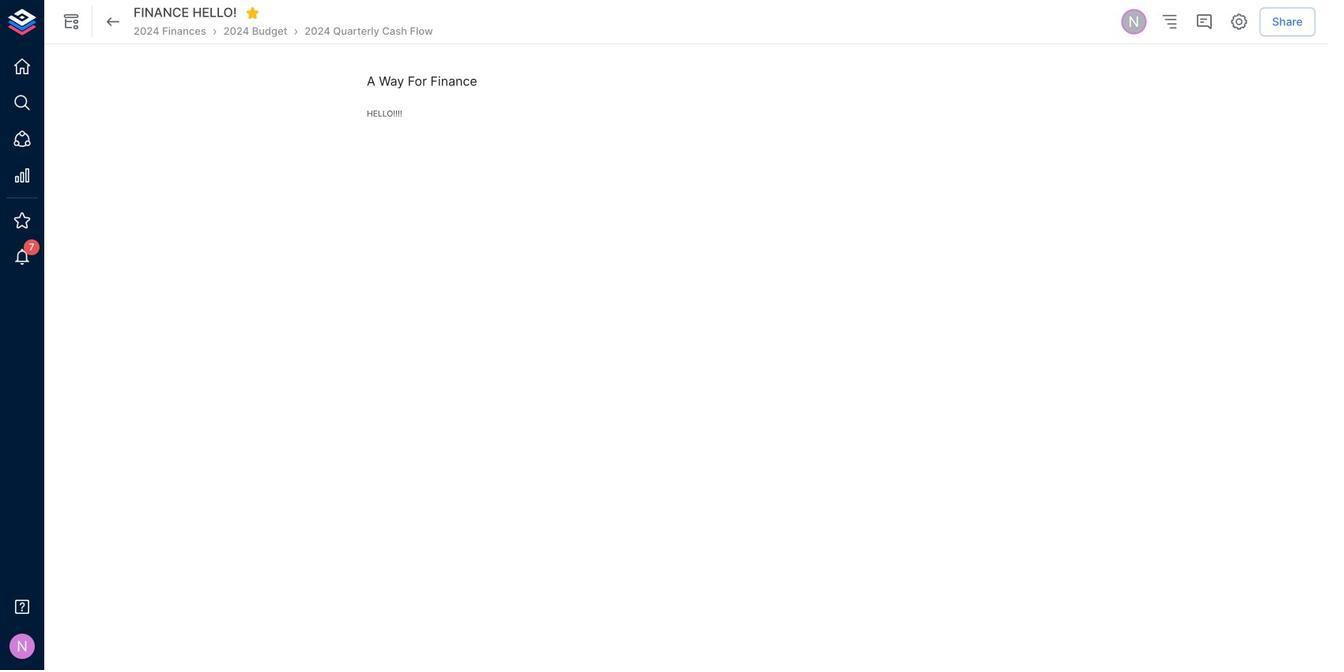 Task type: locate. For each thing, give the bounding box(es) containing it.
comments image
[[1195, 12, 1214, 31]]

settings image
[[1230, 12, 1249, 31]]

show wiki image
[[62, 12, 81, 31]]



Task type: vqa. For each thing, say whether or not it's contained in the screenshot.
'seen'
no



Task type: describe. For each thing, give the bounding box(es) containing it.
table of contents image
[[1160, 12, 1179, 31]]

go back image
[[104, 12, 123, 31]]

remove favorite image
[[246, 6, 260, 20]]



